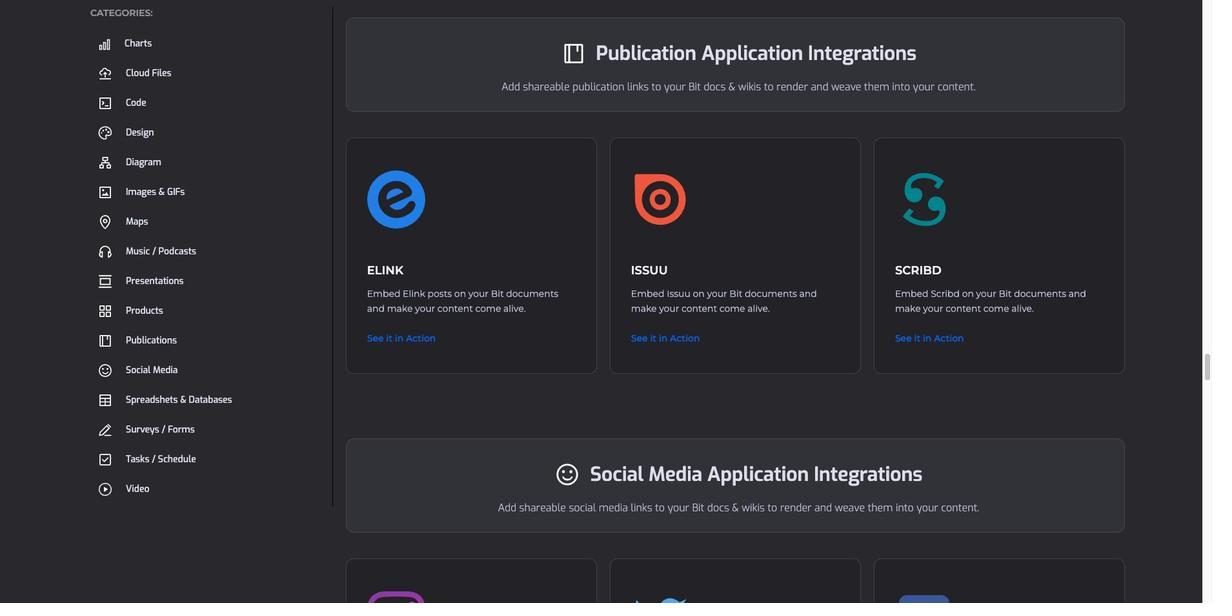 Task type: describe. For each thing, give the bounding box(es) containing it.
see it in action for elink
[[367, 333, 436, 344]]

action for elink
[[406, 333, 436, 344]]

elink
[[367, 263, 404, 278]]

cloud files
[[126, 67, 172, 79]]

maps link
[[90, 210, 326, 234]]

social media
[[126, 364, 178, 376]]

content inside embed elink posts on your bit documents and make your content come alive.
[[438, 303, 473, 314]]

scribd
[[931, 288, 960, 300]]

posts
[[428, 288, 452, 300]]

and inside embed elink posts on your bit documents and make your content come alive.
[[367, 303, 385, 314]]

databases
[[189, 394, 232, 406]]

1 vertical spatial integrations
[[814, 462, 923, 488]]

embed for issuu
[[631, 288, 665, 300]]

0 vertical spatial content.
[[938, 80, 976, 94]]

design link
[[90, 120, 326, 145]]

diagram
[[126, 156, 161, 168]]

surveys / forms
[[126, 423, 195, 436]]

make for scribd
[[896, 303, 921, 314]]

images & gifs
[[126, 186, 185, 198]]

tasks / schedule link
[[90, 447, 326, 472]]

0 vertical spatial links
[[628, 80, 649, 94]]

code link
[[90, 91, 326, 115]]

elink
[[403, 288, 425, 300]]

& inside spreadshets & databases link
[[180, 394, 186, 406]]

1 vertical spatial them
[[868, 501, 893, 515]]

music / podcasts link
[[90, 239, 326, 264]]

podcasts
[[159, 245, 196, 257]]

presentations
[[126, 275, 184, 287]]

embed scribd on your bit documents and make your content come alive.
[[896, 288, 1087, 314]]

publications
[[126, 334, 177, 346]]

embed issuu on your bit documents and make your content come alive.
[[631, 288, 817, 314]]

images & gifs link
[[90, 180, 326, 204]]

on for issuu
[[693, 288, 705, 300]]

bit.ai and twitter integration image
[[631, 592, 696, 603]]

on for scribd
[[963, 288, 974, 300]]

0 vertical spatial docs
[[704, 80, 726, 94]]

0 vertical spatial into
[[893, 80, 911, 94]]

design
[[126, 126, 154, 139]]

products
[[126, 305, 163, 317]]

surveys
[[126, 423, 159, 436]]

media for social media
[[153, 364, 178, 376]]

see it in action link for issuu
[[625, 329, 847, 347]]

to down social media application integrations
[[768, 501, 778, 515]]

see it in action for issuu
[[631, 333, 700, 344]]

action for issuu
[[670, 333, 700, 344]]

see for elink
[[367, 333, 384, 344]]

cloud
[[126, 67, 150, 79]]

& down publication application integrations
[[729, 80, 736, 94]]

alive. for scribd
[[1012, 303, 1034, 314]]

& inside images & gifs link
[[159, 186, 165, 198]]

see it in action link for elink
[[361, 329, 582, 347]]

/ for tasks
[[152, 453, 156, 465]]

social media application integrations
[[591, 462, 923, 488]]

files
[[152, 67, 172, 79]]

1 vertical spatial weave
[[835, 501, 865, 515]]

gifs
[[167, 186, 185, 198]]

see it in action for scribd
[[896, 333, 964, 344]]

bit inside embed issuu on your bit documents and make your content come alive.
[[730, 288, 743, 300]]

code
[[126, 97, 146, 109]]

social for social media
[[126, 364, 151, 376]]

add shareable publication links to your bit docs & wikis to render and weave them into your content.
[[502, 80, 976, 94]]

documents for scribd
[[1015, 288, 1067, 300]]

documents for issuu
[[745, 288, 797, 300]]

/ for surveys
[[162, 423, 166, 436]]

scribd
[[896, 263, 942, 278]]

see for scribd
[[896, 333, 912, 344]]

charts link
[[90, 32, 326, 56]]

add shareable social media links to your bit docs & wikis to render and weave them into your content.
[[498, 501, 980, 515]]

spreadshets & databases
[[126, 394, 232, 406]]

add for publication application integrations
[[502, 80, 520, 94]]

issuu
[[667, 288, 691, 300]]



Task type: vqa. For each thing, say whether or not it's contained in the screenshot.
"is"
no



Task type: locate. For each thing, give the bounding box(es) containing it.
1 horizontal spatial come
[[720, 303, 746, 314]]

0 horizontal spatial content
[[438, 303, 473, 314]]

/ right the music
[[152, 245, 156, 257]]

1 vertical spatial wikis
[[742, 501, 765, 515]]

2 on from the left
[[693, 288, 705, 300]]

documents inside embed elink posts on your bit documents and make your content come alive.
[[506, 288, 559, 300]]

3 make from the left
[[896, 303, 921, 314]]

see it in action link down embed elink posts on your bit documents and make your content come alive.
[[361, 329, 582, 347]]

1 vertical spatial links
[[631, 501, 653, 515]]

spreadshets
[[126, 394, 178, 406]]

categories:
[[90, 7, 153, 19]]

see it in action link for scribd
[[889, 329, 1111, 347]]

application
[[702, 41, 803, 67], [708, 462, 809, 488]]

1 embed from the left
[[367, 288, 401, 300]]

publication application integrations
[[596, 41, 917, 67]]

1 make from the left
[[387, 303, 413, 314]]

shareable for publication application integrations
[[523, 80, 570, 94]]

3 embed from the left
[[896, 288, 929, 300]]

embed
[[367, 288, 401, 300], [631, 288, 665, 300], [896, 288, 929, 300]]

on inside embed issuu on your bit documents and make your content come alive.
[[693, 288, 705, 300]]

2 make from the left
[[631, 303, 657, 314]]

1 see it in action link from the left
[[361, 329, 582, 347]]

it for elink
[[386, 333, 393, 344]]

& left gifs
[[159, 186, 165, 198]]

social media link
[[90, 358, 326, 383]]

action
[[406, 333, 436, 344], [670, 333, 700, 344], [935, 333, 964, 344]]

1 alive. from the left
[[504, 303, 526, 314]]

1 horizontal spatial action
[[670, 333, 700, 344]]

bit inside embed scribd on your bit documents and make your content come alive.
[[999, 288, 1012, 300]]

0 vertical spatial integrations
[[809, 41, 917, 67]]

see for issuu
[[631, 333, 648, 344]]

in down elink at the top left
[[395, 333, 404, 344]]

render down publication application integrations
[[777, 80, 809, 94]]

application up 'add shareable social media links to your bit docs & wikis to render and weave them into your content.'
[[708, 462, 809, 488]]

1 horizontal spatial documents
[[745, 288, 797, 300]]

embed down issuu
[[631, 288, 665, 300]]

docs
[[704, 80, 726, 94], [708, 501, 730, 515]]

content inside embed scribd on your bit documents and make your content come alive.
[[946, 303, 982, 314]]

come
[[476, 303, 501, 314], [720, 303, 746, 314], [984, 303, 1010, 314]]

diagram link
[[90, 150, 326, 175]]

action down elink at the top left
[[406, 333, 436, 344]]

forms
[[168, 423, 195, 436]]

3 on from the left
[[963, 288, 974, 300]]

action down the 'scribd'
[[935, 333, 964, 344]]

0 vertical spatial weave
[[832, 80, 862, 94]]

it for scribd
[[915, 333, 921, 344]]

0 vertical spatial them
[[865, 80, 890, 94]]

alive. for issuu
[[748, 303, 770, 314]]

2 horizontal spatial documents
[[1015, 288, 1067, 300]]

2 it from the left
[[651, 333, 657, 344]]

render down social media application integrations
[[781, 501, 812, 515]]

0 horizontal spatial see
[[367, 333, 384, 344]]

1 horizontal spatial see it in action link
[[625, 329, 847, 347]]

0 horizontal spatial come
[[476, 303, 501, 314]]

0 vertical spatial social
[[126, 364, 151, 376]]

0 horizontal spatial media
[[153, 364, 178, 376]]

in for issuu
[[659, 333, 668, 344]]

2 see it in action link from the left
[[625, 329, 847, 347]]

2 horizontal spatial come
[[984, 303, 1010, 314]]

see it in action down issuu
[[631, 333, 700, 344]]

embed elink posts on your bit documents and make your content come alive.
[[367, 288, 559, 314]]

come inside embed issuu on your bit documents and make your content come alive.
[[720, 303, 746, 314]]

3 see it in action link from the left
[[889, 329, 1111, 347]]

1 in from the left
[[395, 333, 404, 344]]

music / podcasts
[[126, 245, 196, 257]]

weave
[[832, 80, 862, 94], [835, 501, 865, 515]]

social
[[126, 364, 151, 376], [591, 462, 644, 488]]

3 see it in action from the left
[[896, 333, 964, 344]]

1 horizontal spatial see
[[631, 333, 648, 344]]

0 horizontal spatial documents
[[506, 288, 559, 300]]

wikis down publication application integrations
[[739, 80, 762, 94]]

shareable left the publication
[[523, 80, 570, 94]]

3 documents from the left
[[1015, 288, 1067, 300]]

make inside embed scribd on your bit documents and make your content come alive.
[[896, 303, 921, 314]]

embed inside embed elink posts on your bit documents and make your content come alive.
[[367, 288, 401, 300]]

2 in from the left
[[659, 333, 668, 344]]

and inside embed scribd on your bit documents and make your content come alive.
[[1069, 288, 1087, 300]]

social down publications
[[126, 364, 151, 376]]

come inside embed scribd on your bit documents and make your content come alive.
[[984, 303, 1010, 314]]

see
[[367, 333, 384, 344], [631, 333, 648, 344], [896, 333, 912, 344]]

links right media
[[631, 501, 653, 515]]

make
[[387, 303, 413, 314], [631, 303, 657, 314], [896, 303, 921, 314]]

publications link
[[90, 328, 326, 353]]

1 see it in action from the left
[[367, 333, 436, 344]]

1 vertical spatial application
[[708, 462, 809, 488]]

content down the 'scribd'
[[946, 303, 982, 314]]

2 come from the left
[[720, 303, 746, 314]]

come inside embed elink posts on your bit documents and make your content come alive.
[[476, 303, 501, 314]]

schedule
[[158, 453, 196, 465]]

them
[[865, 80, 890, 94], [868, 501, 893, 515]]

2 horizontal spatial alive.
[[1012, 303, 1034, 314]]

and inside embed issuu on your bit documents and make your content come alive.
[[800, 288, 817, 300]]

1 vertical spatial social
[[591, 462, 644, 488]]

1 vertical spatial media
[[649, 462, 703, 488]]

it for issuu
[[651, 333, 657, 344]]

alive.
[[504, 303, 526, 314], [748, 303, 770, 314], [1012, 303, 1034, 314]]

make inside embed issuu on your bit documents and make your content come alive.
[[631, 303, 657, 314]]

content inside embed issuu on your bit documents and make your content come alive.
[[682, 303, 717, 314]]

2 horizontal spatial action
[[935, 333, 964, 344]]

2 content from the left
[[682, 303, 717, 314]]

on right issuu
[[693, 288, 705, 300]]

come for scribd
[[984, 303, 1010, 314]]

2 vertical spatial /
[[152, 453, 156, 465]]

content for issuu
[[682, 303, 717, 314]]

see it in action down elink at the top left
[[367, 333, 436, 344]]

3 see from the left
[[896, 333, 912, 344]]

on right posts in the top of the page
[[455, 288, 466, 300]]

1 horizontal spatial content
[[682, 303, 717, 314]]

&
[[729, 80, 736, 94], [159, 186, 165, 198], [180, 394, 186, 406], [732, 501, 739, 515]]

on inside embed elink posts on your bit documents and make your content come alive.
[[455, 288, 466, 300]]

wikis
[[739, 80, 762, 94], [742, 501, 765, 515]]

in for scribd
[[923, 333, 932, 344]]

shareable
[[523, 80, 570, 94], [520, 501, 566, 515]]

content
[[438, 303, 473, 314], [682, 303, 717, 314], [946, 303, 982, 314]]

to down publication
[[652, 80, 662, 94]]

2 embed from the left
[[631, 288, 665, 300]]

1 horizontal spatial see it in action
[[631, 333, 700, 344]]

content for scribd
[[946, 303, 982, 314]]

0 vertical spatial application
[[702, 41, 803, 67]]

see it in action link
[[361, 329, 582, 347], [625, 329, 847, 347], [889, 329, 1111, 347]]

charts
[[125, 38, 152, 50]]

embed inside embed issuu on your bit documents and make your content come alive.
[[631, 288, 665, 300]]

tasks / schedule
[[126, 453, 196, 465]]

1 horizontal spatial in
[[659, 333, 668, 344]]

2 horizontal spatial embed
[[896, 288, 929, 300]]

1 horizontal spatial embed
[[631, 288, 665, 300]]

to down publication application integrations
[[764, 80, 774, 94]]

1 documents from the left
[[506, 288, 559, 300]]

alive. inside embed elink posts on your bit documents and make your content come alive.
[[504, 303, 526, 314]]

1 horizontal spatial social
[[591, 462, 644, 488]]

2 horizontal spatial content
[[946, 303, 982, 314]]

shareable for social media application integrations
[[520, 501, 566, 515]]

publication
[[573, 80, 625, 94]]

2 see from the left
[[631, 333, 648, 344]]

to right media
[[655, 501, 665, 515]]

make down issuu
[[631, 303, 657, 314]]

see it in action
[[367, 333, 436, 344], [631, 333, 700, 344], [896, 333, 964, 344]]

1 vertical spatial content.
[[942, 501, 980, 515]]

documents inside embed issuu on your bit documents and make your content come alive.
[[745, 288, 797, 300]]

0 vertical spatial media
[[153, 364, 178, 376]]

1 horizontal spatial media
[[649, 462, 703, 488]]

/ right tasks
[[152, 453, 156, 465]]

2 horizontal spatial see it in action link
[[889, 329, 1111, 347]]

0 horizontal spatial in
[[395, 333, 404, 344]]

make inside embed elink posts on your bit documents and make your content come alive.
[[387, 303, 413, 314]]

integrations
[[809, 41, 917, 67], [814, 462, 923, 488]]

embed for elink
[[367, 288, 401, 300]]

0 vertical spatial shareable
[[523, 80, 570, 94]]

links down publication
[[628, 80, 649, 94]]

3 it from the left
[[915, 333, 921, 344]]

on right the 'scribd'
[[963, 288, 974, 300]]

2 alive. from the left
[[748, 303, 770, 314]]

0 horizontal spatial social
[[126, 364, 151, 376]]

embed for scribd
[[896, 288, 929, 300]]

1 vertical spatial docs
[[708, 501, 730, 515]]

spreadshets & databases link
[[90, 388, 326, 412]]

0 horizontal spatial action
[[406, 333, 436, 344]]

documents inside embed scribd on your bit documents and make your content come alive.
[[1015, 288, 1067, 300]]

links
[[628, 80, 649, 94], [631, 501, 653, 515]]

& left databases
[[180, 394, 186, 406]]

action down issuu
[[670, 333, 700, 344]]

3 action from the left
[[935, 333, 964, 344]]

/ left "forms"
[[162, 423, 166, 436]]

1 action from the left
[[406, 333, 436, 344]]

bit.ai and scribd integration image
[[896, 170, 960, 229]]

it
[[386, 333, 393, 344], [651, 333, 657, 344], [915, 333, 921, 344]]

1 vertical spatial render
[[781, 501, 812, 515]]

bit.ai and instagram integration image
[[367, 592, 432, 603]]

0 vertical spatial /
[[152, 245, 156, 257]]

cloud files link
[[90, 61, 326, 86]]

images
[[126, 186, 156, 198]]

publication
[[596, 41, 697, 67]]

into
[[893, 80, 911, 94], [896, 501, 914, 515]]

2 horizontal spatial see
[[896, 333, 912, 344]]

come for issuu
[[720, 303, 746, 314]]

0 vertical spatial add
[[502, 80, 520, 94]]

1 horizontal spatial it
[[651, 333, 657, 344]]

in down the 'scribd'
[[923, 333, 932, 344]]

surveys / forms link
[[90, 418, 326, 442]]

1 vertical spatial add
[[498, 501, 517, 515]]

wikis down social media application integrations
[[742, 501, 765, 515]]

video
[[126, 483, 150, 495]]

1 content from the left
[[438, 303, 473, 314]]

maps
[[126, 215, 148, 228]]

in for elink
[[395, 333, 404, 344]]

2 horizontal spatial see it in action
[[896, 333, 964, 344]]

content down issuu
[[682, 303, 717, 314]]

products link
[[90, 299, 326, 323]]

0 horizontal spatial see it in action link
[[361, 329, 582, 347]]

bit inside embed elink posts on your bit documents and make your content come alive.
[[491, 288, 504, 300]]

3 in from the left
[[923, 333, 932, 344]]

see it in action link down embed scribd on your bit documents and make your content come alive.
[[889, 329, 1111, 347]]

0 horizontal spatial embed
[[367, 288, 401, 300]]

video link
[[90, 477, 326, 501]]

in
[[395, 333, 404, 344], [659, 333, 668, 344], [923, 333, 932, 344]]

2 see it in action from the left
[[631, 333, 700, 344]]

/ for music
[[152, 245, 156, 257]]

social up media
[[591, 462, 644, 488]]

0 horizontal spatial see it in action
[[367, 333, 436, 344]]

docs down publication application integrations
[[704, 80, 726, 94]]

make down elink at the top left
[[387, 303, 413, 314]]

media for social media application integrations
[[649, 462, 703, 488]]

0 horizontal spatial alive.
[[504, 303, 526, 314]]

0 horizontal spatial make
[[387, 303, 413, 314]]

2 horizontal spatial it
[[915, 333, 921, 344]]

social
[[569, 501, 596, 515]]

& down social media application integrations
[[732, 501, 739, 515]]

1 horizontal spatial alive.
[[748, 303, 770, 314]]

embed down scribd
[[896, 288, 929, 300]]

3 come from the left
[[984, 303, 1010, 314]]

1 vertical spatial /
[[162, 423, 166, 436]]

music
[[126, 245, 150, 257]]

application up add shareable publication links to your bit docs & wikis to render and weave them into your content.
[[702, 41, 803, 67]]

make down scribd
[[896, 303, 921, 314]]

0 vertical spatial wikis
[[739, 80, 762, 94]]

presentations link
[[90, 269, 326, 294]]

render
[[777, 80, 809, 94], [781, 501, 812, 515]]

1 horizontal spatial make
[[631, 303, 657, 314]]

docs down social media application integrations
[[708, 501, 730, 515]]

action for scribd
[[935, 333, 964, 344]]

1 vertical spatial shareable
[[520, 501, 566, 515]]

2 horizontal spatial on
[[963, 288, 974, 300]]

alive. inside embed issuu on your bit documents and make your content come alive.
[[748, 303, 770, 314]]

shareable left social
[[520, 501, 566, 515]]

on inside embed scribd on your bit documents and make your content come alive.
[[963, 288, 974, 300]]

embed down elink
[[367, 288, 401, 300]]

2 documents from the left
[[745, 288, 797, 300]]

0 vertical spatial render
[[777, 80, 809, 94]]

bit.ai and issue integration image
[[631, 170, 696, 229]]

on
[[455, 288, 466, 300], [693, 288, 705, 300], [963, 288, 974, 300]]

issuu
[[631, 263, 668, 278]]

in down issuu
[[659, 333, 668, 344]]

bit.ai and facebook integration image
[[896, 592, 960, 603]]

/
[[152, 245, 156, 257], [162, 423, 166, 436], [152, 453, 156, 465]]

social for social media application integrations
[[591, 462, 644, 488]]

tasks
[[126, 453, 149, 465]]

1 come from the left
[[476, 303, 501, 314]]

bit.ai and elink integration image
[[367, 170, 432, 229]]

2 horizontal spatial make
[[896, 303, 921, 314]]

make for issuu
[[631, 303, 657, 314]]

1 horizontal spatial on
[[693, 288, 705, 300]]

add for social media application integrations
[[498, 501, 517, 515]]

embed inside embed scribd on your bit documents and make your content come alive.
[[896, 288, 929, 300]]

see it in action down the 'scribd'
[[896, 333, 964, 344]]

documents
[[506, 288, 559, 300], [745, 288, 797, 300], [1015, 288, 1067, 300]]

content down posts in the top of the page
[[438, 303, 473, 314]]

2 action from the left
[[670, 333, 700, 344]]

add
[[502, 80, 520, 94], [498, 501, 517, 515]]

0 horizontal spatial on
[[455, 288, 466, 300]]

your
[[664, 80, 686, 94], [913, 80, 935, 94], [469, 288, 489, 300], [707, 288, 728, 300], [977, 288, 997, 300], [415, 303, 435, 314], [659, 303, 680, 314], [924, 303, 944, 314], [668, 501, 690, 515], [917, 501, 939, 515]]

1 see from the left
[[367, 333, 384, 344]]

1 on from the left
[[455, 288, 466, 300]]

alive. inside embed scribd on your bit documents and make your content come alive.
[[1012, 303, 1034, 314]]

content.
[[938, 80, 976, 94], [942, 501, 980, 515]]

1 it from the left
[[386, 333, 393, 344]]

see it in action link down embed issuu on your bit documents and make your content come alive.
[[625, 329, 847, 347]]

and
[[811, 80, 829, 94], [800, 288, 817, 300], [1069, 288, 1087, 300], [367, 303, 385, 314], [815, 501, 833, 515]]

2 horizontal spatial in
[[923, 333, 932, 344]]

3 alive. from the left
[[1012, 303, 1034, 314]]

3 content from the left
[[946, 303, 982, 314]]

1 vertical spatial into
[[896, 501, 914, 515]]

media
[[599, 501, 628, 515]]

/ inside "link"
[[152, 245, 156, 257]]

to
[[652, 80, 662, 94], [764, 80, 774, 94], [655, 501, 665, 515], [768, 501, 778, 515]]

bit
[[689, 80, 701, 94], [491, 288, 504, 300], [730, 288, 743, 300], [999, 288, 1012, 300], [693, 501, 705, 515]]

0 horizontal spatial it
[[386, 333, 393, 344]]

media
[[153, 364, 178, 376], [649, 462, 703, 488]]



